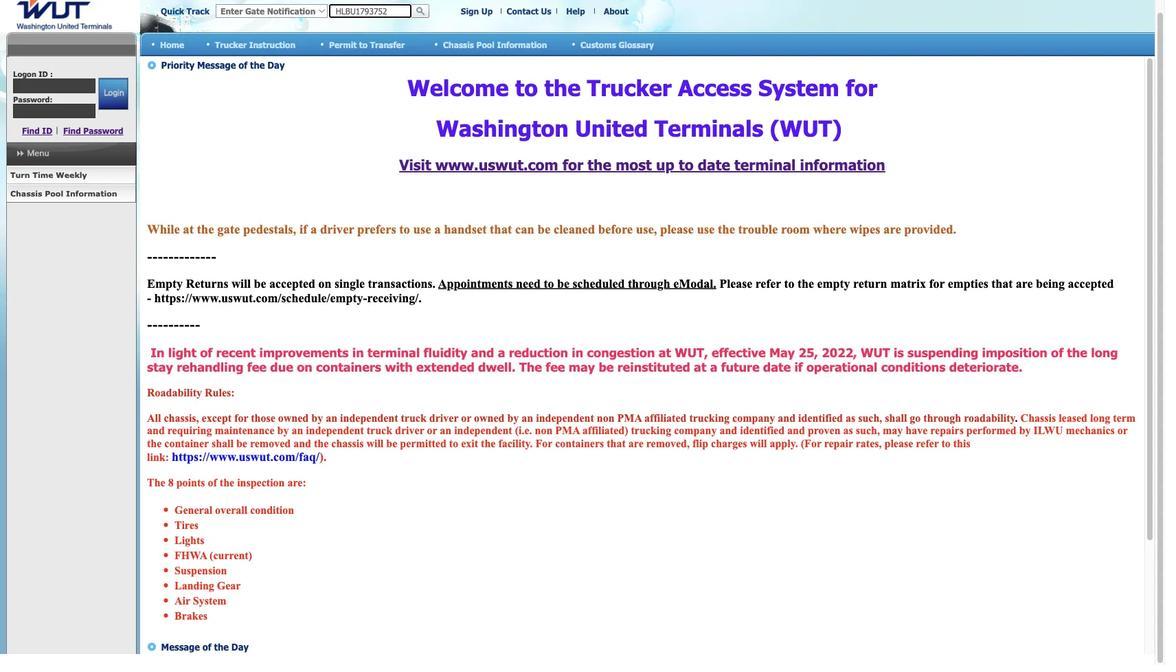 Task type: describe. For each thing, give the bounding box(es) containing it.
sign
[[461, 6, 479, 16]]

about link
[[604, 6, 629, 16]]

permit
[[329, 39, 357, 49]]

about
[[604, 6, 629, 16]]

transfer
[[370, 39, 405, 49]]

help link
[[566, 6, 585, 16]]

contact us
[[507, 6, 551, 16]]

find id
[[22, 126, 52, 136]]

trucker instruction
[[215, 39, 296, 49]]

find password link
[[63, 126, 123, 136]]

0 vertical spatial pool
[[476, 39, 495, 49]]

turn
[[10, 170, 30, 180]]

find for find id
[[22, 126, 40, 136]]

sign up link
[[461, 6, 493, 16]]

chassis pool information link
[[6, 184, 136, 203]]

permit to transfer
[[329, 39, 405, 49]]

id for logon
[[39, 69, 48, 79]]

help
[[566, 6, 585, 16]]

1 vertical spatial pool
[[45, 189, 63, 198]]

1 horizontal spatial chassis
[[443, 39, 474, 49]]

trucker
[[215, 39, 247, 49]]

glossary
[[619, 39, 654, 49]]

customs
[[581, 39, 616, 49]]

logon id :
[[13, 69, 53, 79]]

chassis inside 'chassis pool information' link
[[10, 189, 42, 198]]

home
[[160, 39, 184, 49]]

track
[[187, 6, 209, 16]]



Task type: locate. For each thing, give the bounding box(es) containing it.
1 horizontal spatial pool
[[476, 39, 495, 49]]

chassis
[[443, 39, 474, 49], [10, 189, 42, 198]]

contact us link
[[507, 6, 551, 16]]

0 vertical spatial chassis
[[443, 39, 474, 49]]

id for find
[[42, 126, 52, 136]]

None text field
[[329, 4, 412, 18], [13, 79, 96, 93], [329, 4, 412, 18], [13, 79, 96, 93]]

find
[[22, 126, 40, 136], [63, 126, 81, 136]]

weekly
[[56, 170, 87, 180]]

information down contact
[[497, 39, 547, 49]]

id left :
[[39, 69, 48, 79]]

quick
[[161, 6, 184, 16]]

1 horizontal spatial find
[[63, 126, 81, 136]]

chassis pool information
[[443, 39, 547, 49], [10, 189, 117, 198]]

quick track
[[161, 6, 209, 16]]

instruction
[[249, 39, 296, 49]]

sign up
[[461, 6, 493, 16]]

password
[[83, 126, 123, 136]]

1 vertical spatial chassis
[[10, 189, 42, 198]]

us
[[541, 6, 551, 16]]

chassis pool information down up
[[443, 39, 547, 49]]

to
[[359, 39, 368, 49]]

find left password
[[63, 126, 81, 136]]

chassis pool information down "turn time weekly" link at the top left of the page
[[10, 189, 117, 198]]

chassis down sign
[[443, 39, 474, 49]]

0 vertical spatial information
[[497, 39, 547, 49]]

find down the password:
[[22, 126, 40, 136]]

turn time weekly link
[[6, 166, 136, 184]]

turn time weekly
[[10, 170, 87, 180]]

pool down turn time weekly
[[45, 189, 63, 198]]

:
[[50, 69, 53, 79]]

1 find from the left
[[22, 126, 40, 136]]

0 horizontal spatial pool
[[45, 189, 63, 198]]

up
[[481, 6, 493, 16]]

2 find from the left
[[63, 126, 81, 136]]

1 horizontal spatial chassis pool information
[[443, 39, 547, 49]]

None password field
[[13, 104, 96, 118]]

find password
[[63, 126, 123, 136]]

0 vertical spatial chassis pool information
[[443, 39, 547, 49]]

0 horizontal spatial information
[[66, 189, 117, 198]]

1 vertical spatial id
[[42, 126, 52, 136]]

time
[[33, 170, 53, 180]]

find for find password
[[63, 126, 81, 136]]

customs glossary
[[581, 39, 654, 49]]

information down weekly
[[66, 189, 117, 198]]

0 vertical spatial id
[[39, 69, 48, 79]]

pool down up
[[476, 39, 495, 49]]

chassis down the turn
[[10, 189, 42, 198]]

pool
[[476, 39, 495, 49], [45, 189, 63, 198]]

0 horizontal spatial find
[[22, 126, 40, 136]]

login image
[[99, 78, 128, 110]]

id
[[39, 69, 48, 79], [42, 126, 52, 136]]

logon
[[13, 69, 36, 79]]

id down the password:
[[42, 126, 52, 136]]

1 vertical spatial chassis pool information
[[10, 189, 117, 198]]

information
[[497, 39, 547, 49], [66, 189, 117, 198]]

contact
[[507, 6, 539, 16]]

1 horizontal spatial information
[[497, 39, 547, 49]]

find id link
[[22, 126, 52, 136]]

0 horizontal spatial chassis
[[10, 189, 42, 198]]

password:
[[13, 94, 53, 104]]

1 vertical spatial information
[[66, 189, 117, 198]]

0 horizontal spatial chassis pool information
[[10, 189, 117, 198]]



Task type: vqa. For each thing, say whether or not it's contained in the screenshot.
the rightmost FIND
yes



